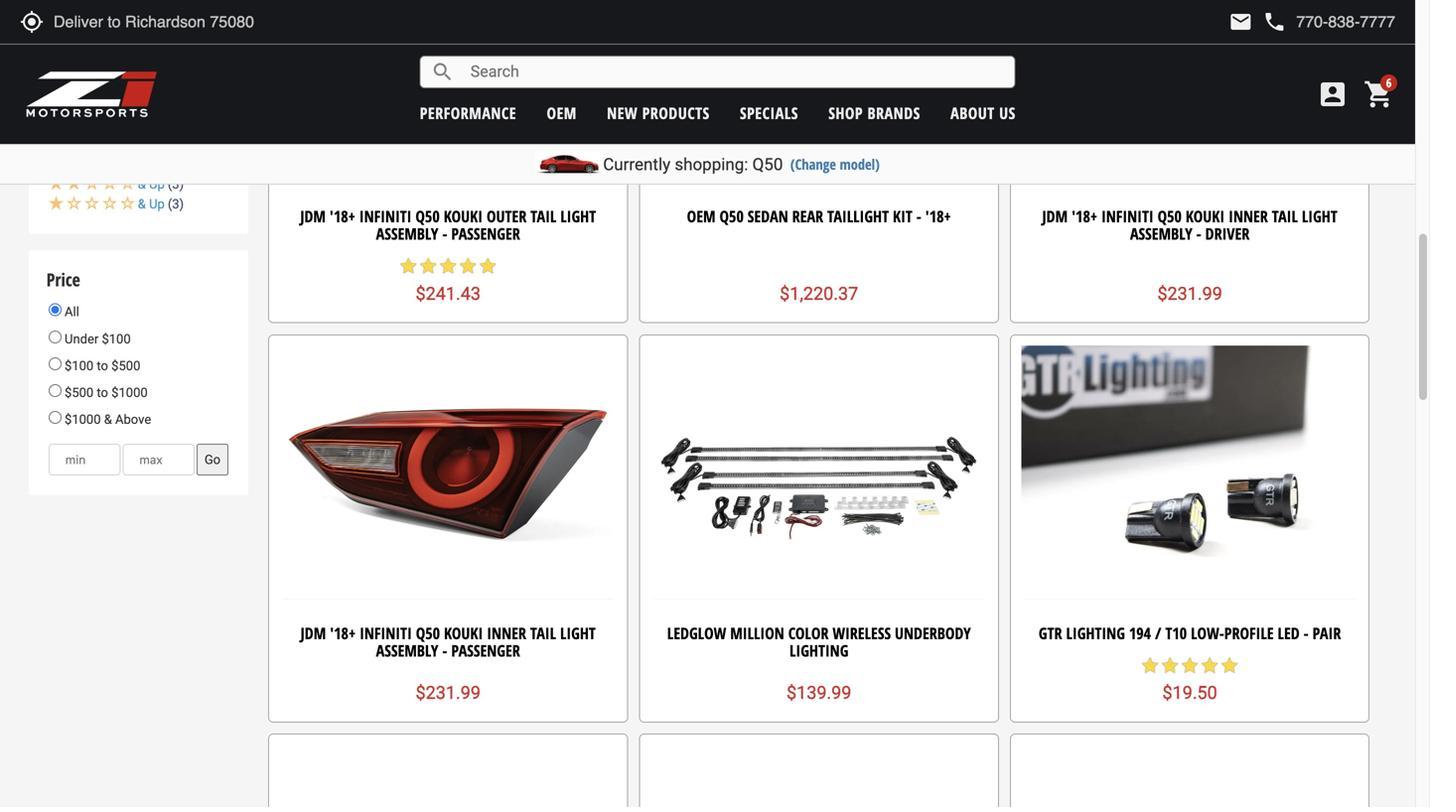 Task type: vqa. For each thing, say whether or not it's contained in the screenshot.
leftmost power
no



Task type: locate. For each thing, give the bounding box(es) containing it.
specials link
[[740, 102, 799, 124]]

0 vertical spatial up
[[149, 137, 165, 152]]

min number field
[[48, 444, 121, 476]]

passenger inside jdm '18+ infiniti q50 kouki outer tail light assembly - passenger
[[451, 223, 520, 244]]

$231.99
[[1158, 283, 1223, 304], [416, 683, 481, 704]]

2 passenger from the top
[[451, 640, 520, 662]]

gtr
[[1039, 623, 1063, 644]]

0 horizontal spatial $231.99
[[416, 683, 481, 704]]

show more button
[[48, 23, 145, 49]]

tail inside jdm '18+ infiniti q50 kouki outer tail light assembly - passenger
[[531, 206, 557, 227]]

1 vertical spatial passenger
[[451, 640, 520, 662]]

products
[[642, 102, 710, 124]]

oem down "shopping:"
[[687, 206, 716, 227]]

low-
[[1191, 623, 1225, 644]]

tail
[[531, 206, 557, 227], [1272, 206, 1298, 227], [530, 623, 556, 644]]

inner for driver
[[1229, 206, 1268, 227]]

light inside the jdm '18+ infiniti q50 kouki inner tail light assembly - passenger
[[560, 623, 596, 644]]

$231.99 for driver
[[1158, 283, 1223, 304]]

3 3 from the top
[[172, 197, 179, 212]]

1 horizontal spatial oem
[[687, 206, 716, 227]]

None radio
[[48, 358, 61, 370], [48, 384, 61, 397], [48, 411, 61, 424], [48, 358, 61, 370], [48, 384, 61, 397], [48, 411, 61, 424]]

infiniti inside the jdm '18+ infiniti q50 kouki inner tail light assembly - passenger
[[360, 623, 412, 644]]

lighting up $139.99
[[790, 640, 849, 662]]

$500 down $100 to $500
[[65, 385, 94, 400]]

kouki inside jdm '18+ infiniti q50 kouki outer tail light assembly - passenger
[[444, 206, 483, 227]]

1 vertical spatial $500
[[65, 385, 94, 400]]

- inside jdm '18+ infiniti q50 kouki inner tail light assembly - driver
[[1197, 223, 1202, 244]]

1 horizontal spatial $100
[[102, 332, 131, 347]]

about us link
[[951, 102, 1016, 124]]

$100 down under
[[65, 359, 94, 373]]

'18+
[[330, 206, 355, 227], [926, 206, 951, 227], [1072, 206, 1098, 227], [330, 623, 356, 644]]

currently
[[603, 154, 671, 174]]

lighting left 194 in the right bottom of the page
[[1066, 623, 1126, 644]]

1 vertical spatial oem
[[687, 206, 716, 227]]

'18+ for jdm '18+ infiniti q50 kouki inner tail light assembly - driver
[[1072, 206, 1098, 227]]

account_box
[[1317, 78, 1349, 110]]

light for jdm '18+ infiniti q50 kouki outer tail light assembly - passenger
[[561, 206, 596, 227]]

1 vertical spatial & up 3
[[138, 177, 179, 192]]

$231.99 down the jdm '18+ infiniti q50 kouki inner tail light assembly - passenger
[[416, 683, 481, 704]]

light
[[561, 206, 596, 227], [1302, 206, 1338, 227], [560, 623, 596, 644]]

assembly
[[376, 223, 439, 244], [1131, 223, 1193, 244], [376, 640, 439, 662]]

driver
[[1206, 223, 1250, 244]]

0 horizontal spatial inner
[[487, 623, 526, 644]]

1 & up 3 from the top
[[138, 137, 179, 152]]

specials
[[740, 102, 799, 124]]

infiniti
[[359, 206, 412, 227], [1102, 206, 1154, 227], [360, 623, 412, 644]]

q50 for jdm '18+ infiniti q50 kouki inner tail light assembly - driver
[[1158, 206, 1182, 227]]

$100 up $100 to $500
[[102, 332, 131, 347]]

'18+ for jdm '18+ infiniti q50 kouki inner tail light assembly - passenger
[[330, 623, 356, 644]]

0 horizontal spatial $500
[[65, 385, 94, 400]]

ratings
[[46, 103, 98, 127]]

1 to from the top
[[97, 359, 108, 373]]

0 horizontal spatial $100
[[65, 359, 94, 373]]

new products link
[[607, 102, 710, 124]]

oem left new
[[547, 102, 577, 124]]

led
[[1278, 623, 1300, 644]]

max number field
[[123, 444, 195, 476]]

1 horizontal spatial $1000
[[111, 385, 148, 400]]

0 vertical spatial passenger
[[451, 223, 520, 244]]

jdm inside jdm '18+ infiniti q50 kouki inner tail light assembly - driver
[[1043, 206, 1068, 227]]

1 vertical spatial inner
[[487, 623, 526, 644]]

q50 for jdm '18+ infiniti q50 kouki outer tail light assembly - passenger
[[416, 206, 440, 227]]

1 horizontal spatial $500
[[111, 359, 140, 373]]

shop brands
[[829, 102, 921, 124]]

1 horizontal spatial lighting
[[1066, 623, 1126, 644]]

infiniti for jdm '18+ infiniti q50 kouki inner tail light assembly - driver
[[1102, 206, 1154, 227]]

$500
[[111, 359, 140, 373], [65, 385, 94, 400]]

shopping_cart link
[[1359, 78, 1396, 110]]

oem
[[547, 102, 577, 124], [687, 206, 716, 227]]

t10
[[1166, 623, 1187, 644]]

'18+ for jdm '18+ infiniti q50 kouki outer tail light assembly - passenger
[[330, 206, 355, 227]]

inner inside jdm '18+ infiniti q50 kouki inner tail light assembly - driver
[[1229, 206, 1268, 227]]

& up 3
[[138, 137, 179, 152], [138, 177, 179, 192], [138, 197, 179, 212]]

go button
[[197, 444, 229, 476]]

- inside the jdm '18+ infiniti q50 kouki inner tail light assembly - passenger
[[442, 640, 447, 662]]

0 vertical spatial inner
[[1229, 206, 1268, 227]]

q50 for jdm '18+ infiniti q50 kouki inner tail light assembly - passenger
[[416, 623, 440, 644]]

$231.99 for passenger
[[416, 683, 481, 704]]

currently shopping: q50 (change model)
[[603, 154, 880, 174]]

0 vertical spatial & up 3
[[138, 137, 179, 152]]

1 passenger from the top
[[451, 223, 520, 244]]

$100
[[102, 332, 131, 347], [65, 359, 94, 373]]

0 vertical spatial $1000
[[111, 385, 148, 400]]

'18+ inside the jdm '18+ infiniti q50 kouki inner tail light assembly - passenger
[[330, 623, 356, 644]]

2 & up 3 from the top
[[138, 177, 179, 192]]

light inside jdm '18+ infiniti q50 kouki outer tail light assembly - passenger
[[561, 206, 596, 227]]

None radio
[[48, 304, 61, 317], [48, 331, 61, 344], [48, 304, 61, 317], [48, 331, 61, 344]]

all
[[61, 305, 79, 320]]

z1 motorsports logo image
[[25, 70, 158, 119]]

- inside jdm '18+ infiniti q50 kouki outer tail light assembly - passenger
[[442, 223, 447, 244]]

2 vertical spatial & up 3
[[138, 197, 179, 212]]

'18+ inside jdm '18+ infiniti q50 kouki outer tail light assembly - passenger
[[330, 206, 355, 227]]

to
[[97, 359, 108, 373], [97, 385, 108, 400]]

light inside jdm '18+ infiniti q50 kouki inner tail light assembly - driver
[[1302, 206, 1338, 227]]

$1000 up above
[[111, 385, 148, 400]]

tail for jdm '18+ infiniti q50 kouki inner tail light assembly - driver
[[1272, 206, 1298, 227]]

0 horizontal spatial oem
[[547, 102, 577, 124]]

infiniti for jdm '18+ infiniti q50 kouki inner tail light assembly - passenger
[[360, 623, 412, 644]]

star star star star star $241.43
[[399, 257, 498, 304]]

q50 inside jdm '18+ infiniti q50 kouki outer tail light assembly - passenger
[[416, 206, 440, 227]]

kouki inside jdm '18+ infiniti q50 kouki inner tail light assembly - driver
[[1186, 206, 1225, 227]]

1 vertical spatial to
[[97, 385, 108, 400]]

assembly inside jdm '18+ infiniti q50 kouki inner tail light assembly - driver
[[1131, 223, 1193, 244]]

1 vertical spatial $231.99
[[416, 683, 481, 704]]

star
[[399, 257, 418, 276], [418, 257, 438, 276], [438, 257, 458, 276], [458, 257, 478, 276], [478, 257, 498, 276], [1141, 656, 1161, 676], [1161, 656, 1180, 676], [1180, 656, 1200, 676], [1200, 656, 1220, 676], [1220, 656, 1240, 676]]

inner
[[1229, 206, 1268, 227], [487, 623, 526, 644]]

kouki for jdm '18+ infiniti q50 kouki inner tail light assembly - driver
[[1186, 206, 1225, 227]]

2 vertical spatial 3
[[172, 197, 179, 212]]

2 to from the top
[[97, 385, 108, 400]]

ledglow million color wireless underbody lighting
[[667, 623, 971, 662]]

0 horizontal spatial lighting
[[790, 640, 849, 662]]

kouki inside the jdm '18+ infiniti q50 kouki inner tail light assembly - passenger
[[444, 623, 483, 644]]

sedan
[[748, 206, 789, 227]]

q50 inside the jdm '18+ infiniti q50 kouki inner tail light assembly - passenger
[[416, 623, 440, 644]]

0 vertical spatial $500
[[111, 359, 140, 373]]

under  $100
[[61, 332, 131, 347]]

jdm inside jdm '18+ infiniti q50 kouki outer tail light assembly - passenger
[[300, 206, 326, 227]]

up
[[149, 137, 165, 152], [149, 177, 165, 192], [149, 197, 165, 212]]

kouki
[[444, 206, 483, 227], [1186, 206, 1225, 227], [444, 623, 483, 644]]

&
[[138, 137, 146, 152], [138, 177, 146, 192], [138, 197, 146, 212], [104, 412, 112, 427]]

assembly inside jdm '18+ infiniti q50 kouki outer tail light assembly - passenger
[[376, 223, 439, 244]]

q50 inside jdm '18+ infiniti q50 kouki inner tail light assembly - driver
[[1158, 206, 1182, 227]]

1 horizontal spatial inner
[[1229, 206, 1268, 227]]

1 vertical spatial $1000
[[65, 412, 101, 427]]

tail inside jdm '18+ infiniti q50 kouki inner tail light assembly - driver
[[1272, 206, 1298, 227]]

1 vertical spatial up
[[149, 177, 165, 192]]

1 3 from the top
[[172, 137, 179, 152]]

$139.99
[[787, 683, 852, 704]]

assembly inside the jdm '18+ infiniti q50 kouki inner tail light assembly - passenger
[[376, 640, 439, 662]]

tail inside the jdm '18+ infiniti q50 kouki inner tail light assembly - passenger
[[530, 623, 556, 644]]

1 horizontal spatial $231.99
[[1158, 283, 1223, 304]]

0 vertical spatial $231.99
[[1158, 283, 1223, 304]]

1 vertical spatial 3
[[172, 177, 179, 192]]

- for jdm '18+ infiniti q50 kouki outer tail light assembly - passenger
[[442, 223, 447, 244]]

mail
[[1229, 10, 1253, 34]]

account_box link
[[1312, 78, 1354, 110]]

to up $500 to $1000 in the left top of the page
[[97, 359, 108, 373]]

inner inside the jdm '18+ infiniti q50 kouki inner tail light assembly - passenger
[[487, 623, 526, 644]]

passenger inside the jdm '18+ infiniti q50 kouki inner tail light assembly - passenger
[[451, 640, 520, 662]]

passenger for outer
[[451, 223, 520, 244]]

-
[[917, 206, 922, 227], [442, 223, 447, 244], [1197, 223, 1202, 244], [1304, 623, 1309, 644], [442, 640, 447, 662]]

jdm for jdm '18+ infiniti q50 kouki inner tail light assembly - driver
[[1043, 206, 1068, 227]]

3
[[172, 137, 179, 152], [172, 177, 179, 192], [172, 197, 179, 212]]

lighting
[[1066, 623, 1126, 644], [790, 640, 849, 662]]

to down $100 to $500
[[97, 385, 108, 400]]

0 vertical spatial oem
[[547, 102, 577, 124]]

passenger
[[451, 223, 520, 244], [451, 640, 520, 662]]

jdm
[[300, 206, 326, 227], [1043, 206, 1068, 227], [301, 623, 326, 644]]

mail phone
[[1229, 10, 1287, 34]]

3 up from the top
[[149, 197, 165, 212]]

kouki for jdm '18+ infiniti q50 kouki outer tail light assembly - passenger
[[444, 206, 483, 227]]

show more
[[64, 29, 129, 44]]

0 horizontal spatial $1000
[[65, 412, 101, 427]]

0 vertical spatial 3
[[172, 137, 179, 152]]

oem for oem q50 sedan rear taillight kit - '18+
[[687, 206, 716, 227]]

2 vertical spatial up
[[149, 197, 165, 212]]

$19.50
[[1163, 683, 1218, 704]]

about us
[[951, 102, 1016, 124]]

jdm inside the jdm '18+ infiniti q50 kouki inner tail light assembly - passenger
[[301, 623, 326, 644]]

infiniti inside jdm '18+ infiniti q50 kouki outer tail light assembly - passenger
[[359, 206, 412, 227]]

0 vertical spatial to
[[97, 359, 108, 373]]

$1000 & above
[[61, 412, 151, 427]]

profile
[[1225, 623, 1274, 644]]

$500 up $500 to $1000 in the left top of the page
[[111, 359, 140, 373]]

$231.99 down jdm '18+ infiniti q50 kouki inner tail light assembly - driver
[[1158, 283, 1223, 304]]

$1000
[[111, 385, 148, 400], [65, 412, 101, 427]]

taillight
[[828, 206, 889, 227]]

q50
[[753, 154, 783, 174], [416, 206, 440, 227], [720, 206, 744, 227], [1158, 206, 1182, 227], [416, 623, 440, 644]]

kit
[[893, 206, 913, 227]]

shopping_cart
[[1364, 78, 1396, 110]]

'18+ inside jdm '18+ infiniti q50 kouki inner tail light assembly - driver
[[1072, 206, 1098, 227]]

$1000 down $500 to $1000 in the left top of the page
[[65, 412, 101, 427]]

above
[[115, 412, 151, 427]]

infiniti inside jdm '18+ infiniti q50 kouki inner tail light assembly - driver
[[1102, 206, 1154, 227]]



Task type: describe. For each thing, give the bounding box(es) containing it.
$241.43
[[416, 283, 481, 304]]

to for $500
[[97, 385, 108, 400]]

outer
[[487, 206, 527, 227]]

more
[[99, 29, 129, 44]]

search
[[431, 60, 455, 84]]

million
[[730, 623, 785, 644]]

jdm '18+ infiniti q50 kouki inner tail light assembly - passenger
[[301, 623, 596, 662]]

$100 to $500
[[61, 359, 140, 373]]

- for jdm '18+ infiniti q50 kouki inner tail light assembly - driver
[[1197, 223, 1202, 244]]

0 vertical spatial $100
[[102, 332, 131, 347]]

oem q50 sedan rear taillight kit - '18+
[[687, 206, 951, 227]]

oem link
[[547, 102, 577, 124]]

assembly for jdm '18+ infiniti q50 kouki inner tail light assembly - passenger
[[376, 640, 439, 662]]

shop brands link
[[829, 102, 921, 124]]

color
[[789, 623, 829, 644]]

star star star star star $19.50
[[1141, 656, 1240, 704]]

/
[[1155, 623, 1162, 644]]

performance link
[[420, 102, 517, 124]]

model)
[[840, 154, 880, 174]]

go
[[204, 452, 221, 467]]

price
[[46, 268, 80, 292]]

assembly for jdm '18+ infiniti q50 kouki inner tail light assembly - driver
[[1131, 223, 1193, 244]]

phone
[[1263, 10, 1287, 34]]

1 vertical spatial $100
[[65, 359, 94, 373]]

$1,220.37
[[780, 283, 859, 304]]

194
[[1129, 623, 1152, 644]]

passenger for inner
[[451, 640, 520, 662]]

2 3 from the top
[[172, 177, 179, 192]]

new products
[[607, 102, 710, 124]]

jdm for jdm '18+ infiniti q50 kouki inner tail light assembly - passenger
[[301, 623, 326, 644]]

shopping:
[[675, 154, 748, 174]]

brands
[[868, 102, 921, 124]]

light for jdm '18+ infiniti q50 kouki inner tail light assembly - driver
[[1302, 206, 1338, 227]]

underbody
[[895, 623, 971, 644]]

1 up from the top
[[149, 137, 165, 152]]

$500 to $1000
[[61, 385, 148, 400]]

(change model) link
[[791, 154, 880, 174]]

mail link
[[1229, 10, 1253, 34]]

infiniti for jdm '18+ infiniti q50 kouki outer tail light assembly - passenger
[[359, 206, 412, 227]]

performance
[[420, 102, 517, 124]]

new
[[607, 102, 638, 124]]

phone link
[[1263, 10, 1396, 34]]

pair
[[1313, 623, 1342, 644]]

jdm '18+ infiniti q50 kouki outer tail light assembly - passenger
[[300, 206, 596, 244]]

3 & up 3 from the top
[[138, 197, 179, 212]]

under
[[65, 332, 99, 347]]

lighting inside ledglow million color wireless underbody lighting
[[790, 640, 849, 662]]

(change
[[791, 154, 836, 174]]

Search search field
[[455, 57, 1015, 87]]

my_location
[[20, 10, 44, 34]]

rear
[[792, 206, 824, 227]]

jdm '18+ infiniti q50 kouki inner tail light assembly - driver
[[1043, 206, 1338, 244]]

gtr lighting 194 / t10 low-profile led - pair
[[1039, 623, 1342, 644]]

tail for jdm '18+ infiniti q50 kouki inner tail light assembly - passenger
[[530, 623, 556, 644]]

oem for oem link
[[547, 102, 577, 124]]

light for jdm '18+ infiniti q50 kouki inner tail light assembly - passenger
[[560, 623, 596, 644]]

2 up from the top
[[149, 177, 165, 192]]

wireless
[[833, 623, 891, 644]]

show
[[64, 29, 96, 44]]

ledglow
[[667, 623, 727, 644]]

jdm for jdm '18+ infiniti q50 kouki outer tail light assembly - passenger
[[300, 206, 326, 227]]

about
[[951, 102, 995, 124]]

assembly for jdm '18+ infiniti q50 kouki outer tail light assembly - passenger
[[376, 223, 439, 244]]

inner for passenger
[[487, 623, 526, 644]]

kouki for jdm '18+ infiniti q50 kouki inner tail light assembly - passenger
[[444, 623, 483, 644]]

us
[[1000, 102, 1016, 124]]

shop
[[829, 102, 863, 124]]

to for $100
[[97, 359, 108, 373]]

tail for jdm '18+ infiniti q50 kouki outer tail light assembly - passenger
[[531, 206, 557, 227]]

- for jdm '18+ infiniti q50 kouki inner tail light assembly - passenger
[[442, 640, 447, 662]]



